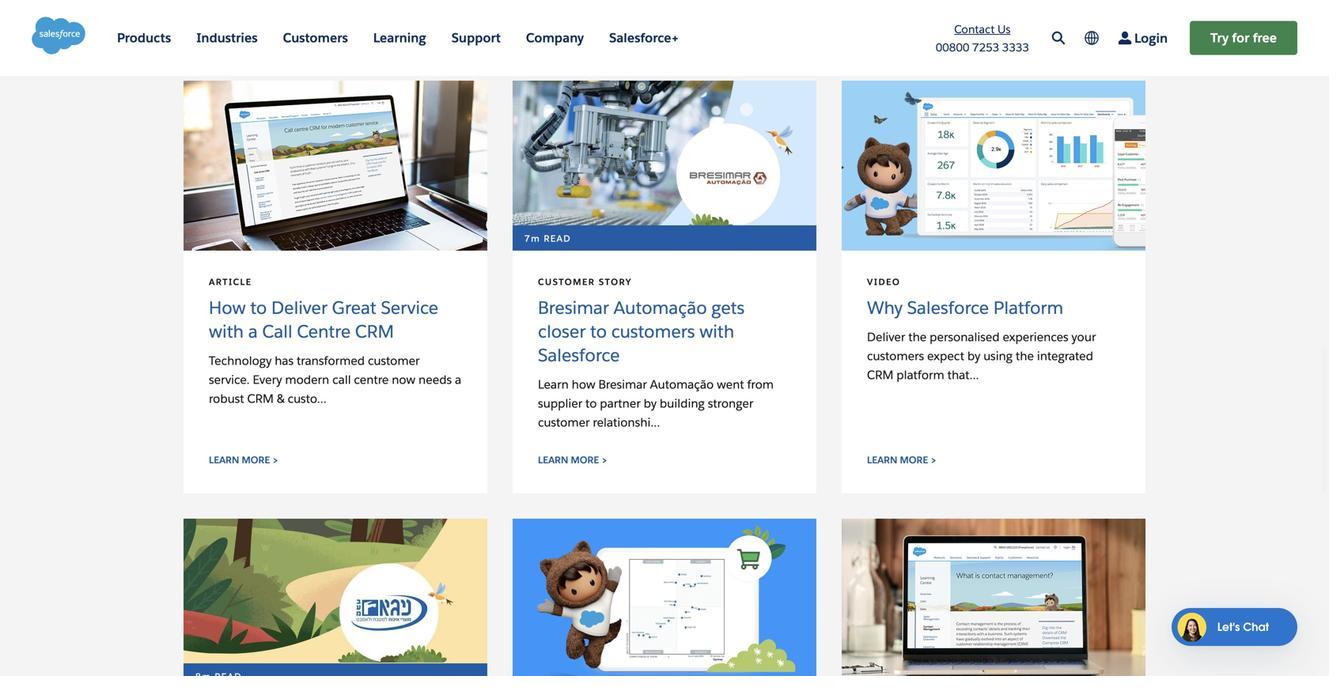 Task type: locate. For each thing, give the bounding box(es) containing it.
1 horizontal spatial crm
[[355, 321, 394, 343]]

customer
[[368, 353, 420, 369], [538, 415, 590, 431]]

1 vertical spatial salesforce
[[538, 344, 620, 367]]

0 horizontal spatial customer
[[368, 353, 420, 369]]

0 horizontal spatial the
[[909, 330, 927, 345]]

1 horizontal spatial the
[[1016, 349, 1034, 364]]

a right needs
[[455, 372, 461, 388]]

automação up the "building"
[[650, 377, 714, 393]]

1 horizontal spatial learn
[[538, 454, 568, 466]]

0 horizontal spatial customers
[[611, 321, 695, 343]]

stronger
[[708, 396, 754, 412]]

customer inside technology has transformed customer service. every modern call centre now needs a robust crm & custo...
[[368, 353, 420, 369]]

customer inside learn how bresimar automação went from supplier to partner by building stronger customer relationshi...
[[538, 415, 590, 431]]

learn more element
[[209, 454, 278, 466], [538, 454, 608, 466], [867, 454, 937, 466]]

0 horizontal spatial deliver
[[271, 297, 328, 319]]

customers inside bresimar automação gets closer to customers with salesforce
[[611, 321, 695, 343]]

0 horizontal spatial crm
[[247, 391, 274, 407]]

with down "how"
[[209, 321, 244, 343]]

1 vertical spatial bresimar
[[599, 377, 647, 393]]

deliver
[[271, 297, 328, 319], [867, 330, 905, 345]]

0 horizontal spatial learn
[[209, 454, 239, 466]]

customer down supplier
[[538, 415, 590, 431]]

learn
[[209, 454, 239, 466], [538, 454, 568, 466], [867, 454, 898, 466]]

0 vertical spatial crm
[[355, 321, 394, 343]]

2 horizontal spatial crm
[[867, 368, 894, 383]]

3 learn from the left
[[867, 454, 898, 466]]

customers down story
[[611, 321, 695, 343]]

by right partner
[[644, 396, 657, 412]]

to down the how
[[586, 396, 597, 412]]

0 horizontal spatial by
[[644, 396, 657, 412]]

2 learn more > from the left
[[538, 454, 608, 466]]

1 horizontal spatial more >
[[571, 454, 608, 466]]

1 horizontal spatial customers
[[867, 349, 924, 364]]

customers up platform
[[867, 349, 924, 364]]

that...
[[948, 368, 979, 383]]

2 horizontal spatial learn
[[867, 454, 898, 466]]

more >
[[242, 454, 278, 466], [571, 454, 608, 466], [900, 454, 937, 466]]

0 vertical spatial customer
[[368, 353, 420, 369]]

2 horizontal spatial learn more >
[[867, 454, 937, 466]]

salesforce inside bresimar automação gets closer to customers with salesforce
[[538, 344, 620, 367]]

the down experiences
[[1016, 349, 1034, 364]]

2 more > from the left
[[571, 454, 608, 466]]

&
[[277, 391, 285, 407]]

2 learn more element from the left
[[538, 454, 608, 466]]

1 more > from the left
[[242, 454, 278, 466]]

1 vertical spatial a
[[455, 372, 461, 388]]

1 vertical spatial deliver
[[867, 330, 905, 345]]

0 vertical spatial a
[[248, 321, 258, 343]]

0 vertical spatial to
[[250, 297, 267, 319]]

service
[[381, 297, 439, 319]]

1 vertical spatial customers
[[867, 349, 924, 364]]

0 vertical spatial the
[[909, 330, 927, 345]]

learn more element for call
[[209, 454, 278, 466]]

1 horizontal spatial by
[[968, 349, 981, 364]]

salesforce
[[907, 297, 989, 319], [538, 344, 620, 367]]

1 vertical spatial customer
[[538, 415, 590, 431]]

1 learn more element from the left
[[209, 454, 278, 466]]

centre
[[354, 372, 389, 388]]

went
[[717, 377, 744, 393]]

how to deliver great service with a call centre crm
[[209, 297, 439, 343]]

customers
[[611, 321, 695, 343], [867, 349, 924, 364]]

learn more >
[[209, 454, 278, 466], [538, 454, 608, 466], [867, 454, 937, 466]]

deliver inside deliver the personalised experiences your customers expect by using the integrated crm platform that...
[[867, 330, 905, 345]]

salesforce up personalised
[[907, 297, 989, 319]]

crm
[[355, 321, 394, 343], [867, 368, 894, 383], [247, 391, 274, 407]]

automação down story
[[614, 297, 707, 319]]

1 vertical spatial to
[[590, 321, 607, 343]]

to up call
[[250, 297, 267, 319]]

0 horizontal spatial learn more element
[[209, 454, 278, 466]]

how
[[209, 297, 246, 319]]

the
[[909, 330, 927, 345], [1016, 349, 1034, 364]]

partner
[[600, 396, 641, 412]]

1 vertical spatial by
[[644, 396, 657, 412]]

your
[[1072, 330, 1096, 345]]

a
[[248, 321, 258, 343], [455, 372, 461, 388]]

1 learn from the left
[[209, 454, 239, 466]]

0 vertical spatial customers
[[611, 321, 695, 343]]

1 vertical spatial automação
[[650, 377, 714, 393]]

salesforce down "closer"
[[538, 344, 620, 367]]

call
[[332, 372, 351, 388]]

integrated
[[1037, 349, 1094, 364]]

expect
[[927, 349, 965, 364]]

1 horizontal spatial with
[[700, 321, 735, 343]]

1 horizontal spatial a
[[455, 372, 461, 388]]

3333
[[1002, 40, 1029, 55]]

2 horizontal spatial more >
[[900, 454, 937, 466]]

0 horizontal spatial a
[[248, 321, 258, 343]]

2 vertical spatial to
[[586, 396, 597, 412]]

from
[[747, 377, 774, 393]]

relationshi...
[[593, 415, 660, 431]]

bresimar up partner
[[599, 377, 647, 393]]

0 horizontal spatial learn more >
[[209, 454, 278, 466]]

the up platform
[[909, 330, 927, 345]]

has
[[275, 353, 294, 369]]

0 vertical spatial automação
[[614, 297, 707, 319]]

to right "closer"
[[590, 321, 607, 343]]

crm inside how to deliver great service with a call centre crm
[[355, 321, 394, 343]]

bresimar up "closer"
[[538, 297, 609, 319]]

learn
[[538, 377, 569, 393]]

1 horizontal spatial customer
[[538, 415, 590, 431]]

by inside learn how bresimar automação went from supplier to partner by building stronger customer relationshi...
[[644, 396, 657, 412]]

with inside bresimar automação gets closer to customers with salesforce
[[700, 321, 735, 343]]

1 learn more > from the left
[[209, 454, 278, 466]]

learn for call
[[209, 454, 239, 466]]

let's chat
[[1218, 620, 1269, 635]]

bresimar
[[538, 297, 609, 319], [599, 377, 647, 393]]

with down "gets"
[[700, 321, 735, 343]]

0 vertical spatial deliver
[[271, 297, 328, 319]]

2 learn from the left
[[538, 454, 568, 466]]

bresimar inside learn how bresimar automação went from supplier to partner by building stronger customer relationshi...
[[599, 377, 647, 393]]

learn more > for salesforce
[[538, 454, 608, 466]]

0 horizontal spatial with
[[209, 321, 244, 343]]

0 horizontal spatial salesforce
[[538, 344, 620, 367]]

crm down great
[[355, 321, 394, 343]]

1 horizontal spatial learn more >
[[538, 454, 608, 466]]

2 horizontal spatial learn more element
[[867, 454, 937, 466]]

1 vertical spatial the
[[1016, 349, 1034, 364]]

with
[[209, 321, 244, 343], [700, 321, 735, 343]]

a left call
[[248, 321, 258, 343]]

customers inside deliver the personalised experiences your customers expect by using the integrated crm platform that...
[[867, 349, 924, 364]]

learn how bresimar automação went from supplier to partner by building stronger customer relationshi...
[[538, 377, 774, 431]]

read
[[544, 233, 571, 244]]

1 horizontal spatial learn more element
[[538, 454, 608, 466]]

0 horizontal spatial more >
[[242, 454, 278, 466]]

contact
[[954, 22, 995, 37]]

2 vertical spatial crm
[[247, 391, 274, 407]]

deliver up call
[[271, 297, 328, 319]]

customer up now
[[368, 353, 420, 369]]

0 vertical spatial by
[[968, 349, 981, 364]]

1 vertical spatial crm
[[867, 368, 894, 383]]

customer
[[538, 276, 595, 288]]

crm down every
[[247, 391, 274, 407]]

3 more > from the left
[[900, 454, 937, 466]]

2 with from the left
[[700, 321, 735, 343]]

crm inside deliver the personalised experiences your customers expect by using the integrated crm platform that...
[[867, 368, 894, 383]]

by down personalised
[[968, 349, 981, 364]]

modern
[[285, 372, 329, 388]]

call
[[262, 321, 292, 343]]

crm left platform
[[867, 368, 894, 383]]

by
[[968, 349, 981, 364], [644, 396, 657, 412]]

customer story
[[538, 276, 632, 288]]

0 vertical spatial bresimar
[[538, 297, 609, 319]]

every
[[253, 372, 282, 388]]

1 with from the left
[[209, 321, 244, 343]]

to
[[250, 297, 267, 319], [590, 321, 607, 343], [586, 396, 597, 412]]

deliver down why at the right of the page
[[867, 330, 905, 345]]

0 vertical spatial salesforce
[[907, 297, 989, 319]]

more > for call
[[242, 454, 278, 466]]

1 horizontal spatial deliver
[[867, 330, 905, 345]]

automação
[[614, 297, 707, 319], [650, 377, 714, 393]]

needs
[[419, 372, 452, 388]]

7m
[[525, 233, 541, 244]]

us
[[998, 22, 1011, 37]]

technology
[[209, 353, 272, 369]]



Task type: vqa. For each thing, say whether or not it's contained in the screenshot.
Press
no



Task type: describe. For each thing, give the bounding box(es) containing it.
let's chat button
[[1172, 608, 1298, 646]]

automação inside bresimar automação gets closer to customers with salesforce
[[614, 297, 707, 319]]

more > for salesforce
[[571, 454, 608, 466]]

transformed
[[297, 353, 365, 369]]

now
[[392, 372, 416, 388]]

with inside how to deliver great service with a call centre crm
[[209, 321, 244, 343]]

using
[[984, 349, 1013, 364]]

learn more element for salesforce
[[538, 454, 608, 466]]

3 learn more > from the left
[[867, 454, 937, 466]]

bresimar inside bresimar automação gets closer to customers with salesforce
[[538, 297, 609, 319]]

7m read
[[525, 233, 571, 244]]

contact us 00800 7253 3333
[[936, 22, 1029, 55]]

to inside how to deliver great service with a call centre crm
[[250, 297, 267, 319]]

robust
[[209, 391, 244, 407]]

technology has transformed customer service. every modern call centre now needs a robust crm & custo...
[[209, 353, 461, 407]]

gets
[[712, 297, 745, 319]]

personalised
[[930, 330, 1000, 345]]

contact us link
[[954, 22, 1011, 37]]

to inside learn how bresimar automação went from supplier to partner by building stronger customer relationshi...
[[586, 396, 597, 412]]

centre
[[297, 321, 351, 343]]

experiences
[[1003, 330, 1069, 345]]

why
[[867, 297, 903, 319]]

3 learn more element from the left
[[867, 454, 937, 466]]

deliver the personalised experiences your customers expect by using the integrated crm platform that...
[[867, 330, 1096, 383]]

a inside how to deliver great service with a call centre crm
[[248, 321, 258, 343]]

a inside technology has transformed customer service. every modern call centre now needs a robust crm & custo...
[[455, 372, 461, 388]]

supplier
[[538, 396, 583, 412]]

story
[[599, 276, 632, 288]]

article
[[209, 276, 252, 288]]

great
[[332, 297, 376, 319]]

automação inside learn how bresimar automação went from supplier to partner by building stronger customer relationshi...
[[650, 377, 714, 393]]

bresimar automação gets closer to customers with salesforce
[[538, 297, 745, 367]]

why salesforce platform
[[867, 297, 1064, 319]]

closer
[[538, 321, 586, 343]]

crm inside technology has transformed customer service. every modern call centre now needs a robust crm & custo...
[[247, 391, 274, 407]]

to inside bresimar automação gets closer to customers with salesforce
[[590, 321, 607, 343]]

platform
[[897, 368, 945, 383]]

how
[[572, 377, 596, 393]]

service.
[[209, 372, 250, 388]]

let's
[[1218, 620, 1240, 635]]

learn more > for call
[[209, 454, 278, 466]]

customers for automação
[[611, 321, 695, 343]]

building
[[660, 396, 705, 412]]

deliver inside how to deliver great service with a call centre crm
[[271, 297, 328, 319]]

platform
[[994, 297, 1064, 319]]

site tools navigation
[[907, 20, 1298, 56]]

by inside deliver the personalised experiences your customers expect by using the integrated crm platform that...
[[968, 349, 981, 364]]

chat
[[1243, 620, 1269, 635]]

customers for the
[[867, 349, 924, 364]]

video
[[867, 276, 901, 288]]

learn for salesforce
[[538, 454, 568, 466]]

custo...
[[288, 391, 327, 407]]

1 horizontal spatial salesforce
[[907, 297, 989, 319]]

7253
[[972, 40, 1000, 55]]

00800
[[936, 40, 970, 55]]



